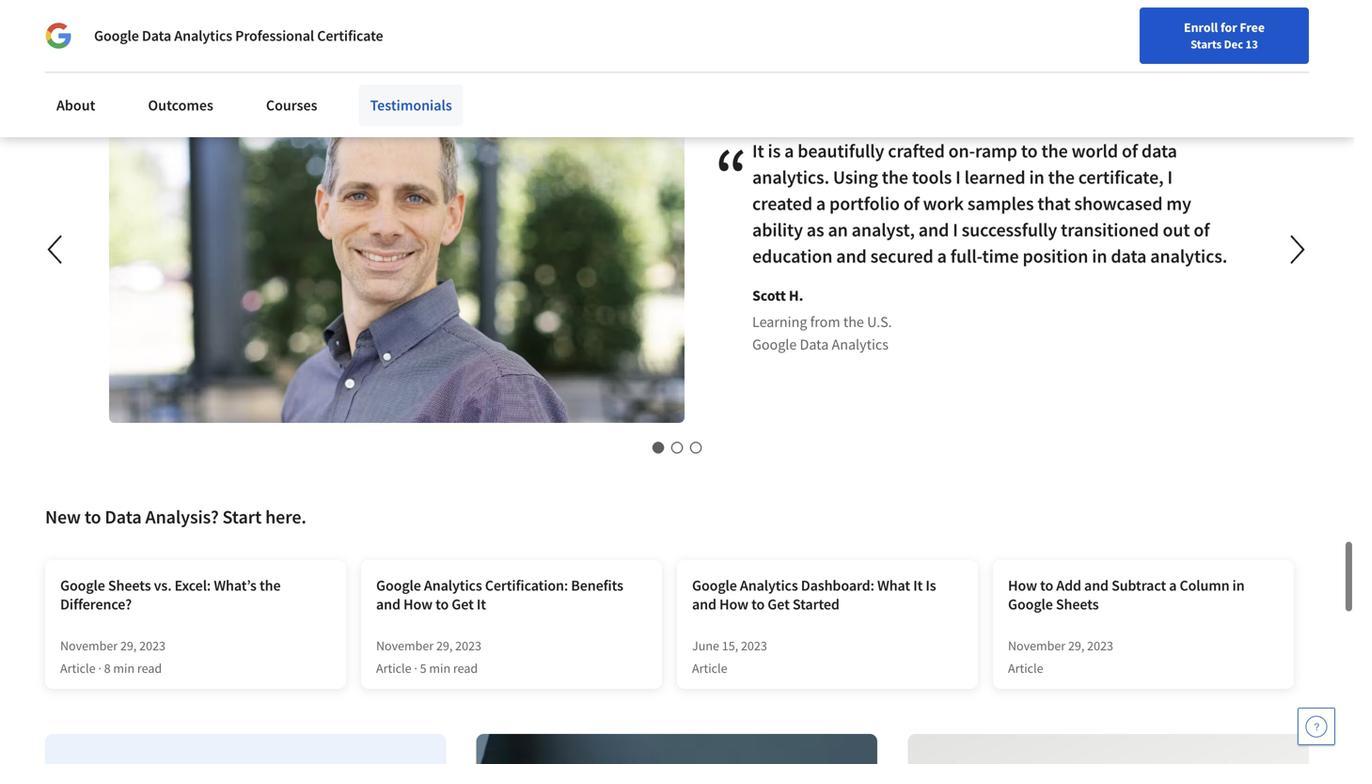 Task type: vqa. For each thing, say whether or not it's contained in the screenshot.
the topmost in
yes



Task type: describe. For each thing, give the bounding box(es) containing it.
min for to
[[429, 660, 451, 677]]

coursera image
[[23, 15, 142, 45]]

difference?
[[60, 596, 132, 614]]

a inside 'how to add and subtract a column in google sheets'
[[1170, 577, 1177, 596]]

get inside google analytics dashboard: what it is and how to get started
[[768, 596, 790, 614]]

world
[[1072, 139, 1119, 163]]

showcased
[[1075, 192, 1163, 215]]

"
[[715, 127, 749, 227]]

google for google sheets vs. excel: what's the difference?
[[60, 577, 105, 596]]

article for google analytics dashboard: what it is and how to get started
[[693, 660, 728, 677]]

13
[[1246, 37, 1259, 52]]

the inside "google sheets vs. excel: what's the difference?"
[[260, 577, 281, 596]]

start
[[223, 506, 262, 529]]

about
[[56, 96, 95, 115]]

about link
[[45, 85, 107, 126]]

analytics inside google analytics dashboard: what it is and how to get started
[[740, 577, 799, 596]]

subtract
[[1112, 577, 1167, 596]]

certificate
[[317, 26, 383, 45]]

0 vertical spatial data
[[142, 26, 171, 45]]

starts
[[1191, 37, 1222, 52]]

h.
[[789, 286, 804, 305]]

how inside google analytics certification: benefits and how to get it
[[404, 596, 433, 614]]

courses link
[[255, 85, 329, 126]]

outcomes
[[148, 96, 213, 115]]

15,
[[722, 638, 739, 655]]

sheets inside 'how to add and subtract a column in google sheets'
[[1057, 596, 1099, 614]]

education
[[753, 245, 833, 268]]

u.s.
[[868, 313, 893, 332]]

article for google analytics certification: benefits and how to get it
[[376, 660, 412, 677]]

29, for to
[[1069, 638, 1085, 655]]

is
[[926, 577, 937, 596]]

november for google analytics certification: benefits and how to get it
[[376, 638, 434, 655]]

help center image
[[1306, 716, 1329, 739]]

to right new
[[85, 506, 101, 529]]

2 vertical spatial of
[[1194, 218, 1210, 242]]

november for how to add and subtract a column in google sheets
[[1009, 638, 1066, 655]]

to inside google analytics dashboard: what it is and how to get started
[[752, 596, 765, 614]]

2023 for vs.
[[139, 638, 166, 655]]

read for to
[[453, 660, 478, 677]]

on-
[[949, 139, 976, 163]]

data inside "scott h. learning from the u.s. google data analytics"
[[800, 335, 829, 354]]

a up the as
[[817, 192, 826, 215]]

professional
[[235, 26, 314, 45]]

vs.
[[154, 577, 172, 596]]

ability
[[753, 218, 803, 242]]

google analytics dashboard: what it is and how to get started
[[693, 577, 937, 614]]

november 29, 2023 article
[[1009, 638, 1114, 677]]

google for google analytics certification: benefits and how to get it
[[376, 577, 421, 596]]

sheets inside "google sheets vs. excel: what's the difference?"
[[108, 577, 151, 596]]

what's
[[214, 577, 257, 596]]

testimonials
[[370, 96, 452, 115]]

how inside google analytics dashboard: what it is and how to get started
[[720, 596, 749, 614]]

outcomes link
[[137, 85, 225, 126]]

an
[[828, 218, 849, 242]]

and inside google analytics dashboard: what it is and how to get started
[[693, 596, 717, 614]]

article for google sheets vs. excel: what's the difference?
[[60, 660, 96, 677]]

5
[[420, 660, 427, 677]]

secured
[[871, 245, 934, 268]]

google sheets vs. excel: what's the difference?
[[60, 577, 281, 614]]

show notifications image
[[1136, 24, 1159, 46]]

to inside 'how to add and subtract a column in google sheets'
[[1041, 577, 1054, 596]]

the inside "scott h. learning from the u.s. google data analytics"
[[844, 313, 865, 332]]

the left world
[[1042, 139, 1069, 163]]

8
[[104, 660, 111, 677]]

2 vertical spatial data
[[105, 506, 142, 529]]

successfully
[[962, 218, 1058, 242]]

2023 for dashboard:
[[741, 638, 768, 655]]

0 vertical spatial of
[[1122, 139, 1139, 163]]

2023 for certification:
[[456, 638, 482, 655]]

min for difference?
[[113, 660, 135, 677]]

full-
[[951, 245, 983, 268]]

to inside " it is a beautifully crafted on-ramp to the world of data analytics. using the tools i learned in the certificate, i created a portfolio of work samples that showcased my ability as an analyst, and i successfully transitioned out of education and secured a full-time position in data analytics.
[[1022, 139, 1038, 163]]

june
[[693, 638, 720, 655]]

started
[[793, 596, 840, 614]]

ramp
[[976, 139, 1018, 163]]

analysis?
[[145, 506, 219, 529]]

as
[[807, 218, 825, 242]]

the down crafted
[[882, 166, 909, 189]]

what
[[878, 577, 911, 596]]

analytics inside google analytics certification: benefits and how to get it
[[424, 577, 482, 596]]

go to next testimonial image
[[1277, 227, 1320, 272]]

i right the tools
[[956, 166, 961, 189]]

tools
[[913, 166, 952, 189]]

1 vertical spatial analytics.
[[1151, 245, 1228, 268]]



Task type: locate. For each thing, give the bounding box(es) containing it.
google down new
[[60, 577, 105, 596]]

google
[[94, 26, 139, 45], [753, 335, 797, 354], [60, 577, 105, 596], [376, 577, 421, 596], [693, 577, 737, 596], [1009, 596, 1054, 614]]

of
[[1122, 139, 1139, 163], [904, 192, 920, 215], [1194, 218, 1210, 242]]

1 vertical spatial in
[[1093, 245, 1108, 268]]

the
[[1042, 139, 1069, 163], [882, 166, 909, 189], [1049, 166, 1075, 189], [844, 313, 865, 332], [260, 577, 281, 596]]

analytics left professional at the top left of the page
[[174, 26, 232, 45]]

learner scott h usa image
[[109, 71, 685, 423]]

to right ramp
[[1022, 139, 1038, 163]]

0 horizontal spatial of
[[904, 192, 920, 215]]

analytics down u.s. at the right top of page
[[832, 335, 889, 354]]

that
[[1038, 192, 1071, 215]]

certification:
[[485, 577, 569, 596]]

in down transitioned
[[1093, 245, 1108, 268]]

google analytics certification: benefits and how to get it
[[376, 577, 624, 614]]

2 horizontal spatial it
[[914, 577, 923, 596]]

a
[[785, 139, 794, 163], [817, 192, 826, 215], [938, 245, 947, 268], [1170, 577, 1177, 596]]

0 horizontal spatial how
[[404, 596, 433, 614]]

it inside " it is a beautifully crafted on-ramp to the world of data analytics. using the tools i learned in the certificate, i created a portfolio of work samples that showcased my ability as an analyst, and i successfully transitioned out of education and secured a full-time position in data analytics.
[[753, 139, 765, 163]]

get
[[452, 596, 474, 614], [768, 596, 790, 614]]

sheets left vs.
[[108, 577, 151, 596]]

article inside november 29, 2023 article · 8 min read
[[60, 660, 96, 677]]

read for difference?
[[137, 660, 162, 677]]

2023 inside november 29, 2023 article · 5 min read
[[456, 638, 482, 655]]

get up november 29, 2023 article · 5 min read
[[452, 596, 474, 614]]

1 · from the left
[[98, 660, 101, 677]]

read inside november 29, 2023 article · 8 min read
[[137, 660, 162, 677]]

the left u.s. at the right top of page
[[844, 313, 865, 332]]

article inside november 29, 2023 article
[[1009, 660, 1044, 677]]

in inside 'how to add and subtract a column in google sheets'
[[1233, 577, 1245, 596]]

and right add
[[1085, 577, 1109, 596]]

analytics left certification:
[[424, 577, 482, 596]]

how left add
[[1009, 577, 1038, 596]]

november 29, 2023 article · 8 min read
[[60, 638, 166, 677]]

2 vertical spatial in
[[1233, 577, 1245, 596]]

in right column
[[1233, 577, 1245, 596]]

2 november from the left
[[376, 638, 434, 655]]

november up 5
[[376, 638, 434, 655]]

" it is a beautifully crafted on-ramp to the world of data analytics. using the tools i learned in the certificate, i created a portfolio of work samples that showcased my ability as an analyst, and i successfully transitioned out of education and secured a full-time position in data analytics.
[[715, 127, 1228, 268]]

1 29, from the left
[[120, 638, 137, 655]]

to
[[1022, 139, 1038, 163], [85, 506, 101, 529], [1041, 577, 1054, 596], [436, 596, 449, 614], [752, 596, 765, 614]]

time
[[983, 245, 1020, 268]]

benefits
[[571, 577, 624, 596]]

article for how to add and subtract a column in google sheets
[[1009, 660, 1044, 677]]

google image
[[45, 23, 72, 49]]

to left started
[[752, 596, 765, 614]]

2023 right 15,
[[741, 638, 768, 655]]

in
[[1030, 166, 1045, 189], [1093, 245, 1108, 268], [1233, 577, 1245, 596]]

learned
[[965, 166, 1026, 189]]

november up 8
[[60, 638, 118, 655]]

how
[[1009, 577, 1038, 596], [404, 596, 433, 614], [720, 596, 749, 614]]

google inside google analytics dashboard: what it is and how to get started
[[693, 577, 737, 596]]

analytics. up created
[[753, 166, 830, 189]]

to inside google analytics certification: benefits and how to get it
[[436, 596, 449, 614]]

enroll
[[1185, 19, 1219, 36]]

for
[[1221, 19, 1238, 36]]

0 horizontal spatial analytics.
[[753, 166, 830, 189]]

2023
[[139, 638, 166, 655], [456, 638, 482, 655], [741, 638, 768, 655], [1088, 638, 1114, 655]]

2023 for add
[[1088, 638, 1114, 655]]

here.
[[265, 506, 307, 529]]

0 horizontal spatial min
[[113, 660, 135, 677]]

·
[[98, 660, 101, 677], [414, 660, 418, 677]]

2 read from the left
[[453, 660, 478, 677]]

how up 15,
[[720, 596, 749, 614]]

google for google analytics dashboard: what it is and how to get started
[[693, 577, 737, 596]]

of right out
[[1194, 218, 1210, 242]]

get left started
[[768, 596, 790, 614]]

go to previous testimonial image
[[35, 227, 78, 272], [47, 235, 62, 264]]

article
[[60, 660, 96, 677], [376, 660, 412, 677], [693, 660, 728, 677], [1009, 660, 1044, 677]]

1 horizontal spatial november
[[376, 638, 434, 655]]

google inside 'how to add and subtract a column in google sheets'
[[1009, 596, 1054, 614]]

of up certificate,
[[1122, 139, 1139, 163]]

min inside november 29, 2023 article · 8 min read
[[113, 660, 135, 677]]

data left analysis?
[[105, 506, 142, 529]]

november
[[60, 638, 118, 655], [376, 638, 434, 655], [1009, 638, 1066, 655]]

a left full-
[[938, 245, 947, 268]]

new to data analysis? start here.
[[45, 506, 307, 529]]

and up the june
[[693, 596, 717, 614]]

2 2023 from the left
[[456, 638, 482, 655]]

out
[[1163, 218, 1191, 242]]

get inside google analytics certification: benefits and how to get it
[[452, 596, 474, 614]]

how to add and subtract a column in google sheets
[[1009, 577, 1245, 614]]

google up november 29, 2023 article · 5 min read
[[376, 577, 421, 596]]

1 horizontal spatial read
[[453, 660, 478, 677]]

and
[[919, 218, 950, 242], [837, 245, 867, 268], [1085, 577, 1109, 596], [376, 596, 401, 614], [693, 596, 717, 614]]

2 horizontal spatial november
[[1009, 638, 1066, 655]]

column
[[1180, 577, 1230, 596]]

scott h. learning from the u.s. google data analytics
[[753, 286, 893, 354]]

· inside november 29, 2023 article · 8 min read
[[98, 660, 101, 677]]

november inside november 29, 2023 article · 8 min read
[[60, 638, 118, 655]]

4 2023 from the left
[[1088, 638, 1114, 655]]

in up that
[[1030, 166, 1045, 189]]

slides element
[[79, 438, 1276, 457]]

analytics left dashboard: in the bottom right of the page
[[740, 577, 799, 596]]

· for to
[[414, 660, 418, 677]]

it inside google analytics dashboard: what it is and how to get started
[[914, 577, 923, 596]]

and inside google analytics certification: benefits and how to get it
[[376, 596, 401, 614]]

to up november 29, 2023 article · 5 min read
[[436, 596, 449, 614]]

0 horizontal spatial in
[[1030, 166, 1045, 189]]

samples
[[968, 192, 1035, 215]]

29, for sheets
[[120, 638, 137, 655]]

1 horizontal spatial sheets
[[1057, 596, 1099, 614]]

add
[[1057, 577, 1082, 596]]

article inside november 29, 2023 article · 5 min read
[[376, 660, 412, 677]]

2 horizontal spatial of
[[1194, 218, 1210, 242]]

None search field
[[268, 12, 579, 49]]

1 horizontal spatial it
[[753, 139, 765, 163]]

google inside "google sheets vs. excel: what's the difference?"
[[60, 577, 105, 596]]

min right 8
[[113, 660, 135, 677]]

analytics
[[174, 26, 232, 45], [832, 335, 889, 354], [424, 577, 482, 596], [740, 577, 799, 596]]

29, for analytics
[[437, 638, 453, 655]]

data up certificate,
[[1142, 139, 1178, 163]]

data
[[142, 26, 171, 45], [800, 335, 829, 354], [105, 506, 142, 529]]

2023 inside november 29, 2023 article · 8 min read
[[139, 638, 166, 655]]

november for google sheets vs. excel: what's the difference?
[[60, 638, 118, 655]]

enroll for free starts dec 13
[[1185, 19, 1266, 52]]

google inside "scott h. learning from the u.s. google data analytics"
[[753, 335, 797, 354]]

work
[[924, 192, 964, 215]]

1 article from the left
[[60, 660, 96, 677]]

29, down google analytics certification: benefits and how to get it at the bottom left of the page
[[437, 638, 453, 655]]

free
[[1241, 19, 1266, 36]]

i up the my
[[1168, 166, 1173, 189]]

created
[[753, 192, 813, 215]]

2 horizontal spatial 29,
[[1069, 638, 1085, 655]]

1 get from the left
[[452, 596, 474, 614]]

scott
[[753, 286, 786, 305]]

2023 down "google sheets vs. excel: what's the difference?"
[[139, 638, 166, 655]]

data up outcomes
[[142, 26, 171, 45]]

data down transitioned
[[1112, 245, 1147, 268]]

analytics inside "scott h. learning from the u.s. google data analytics"
[[832, 335, 889, 354]]

2 min from the left
[[429, 660, 451, 677]]

4 article from the left
[[1009, 660, 1044, 677]]

how inside 'how to add and subtract a column in google sheets'
[[1009, 577, 1038, 596]]

analyst,
[[852, 218, 915, 242]]

data
[[1142, 139, 1178, 163], [1112, 245, 1147, 268]]

3 2023 from the left
[[741, 638, 768, 655]]

beautifully
[[798, 139, 885, 163]]

1 vertical spatial data
[[1112, 245, 1147, 268]]

0 horizontal spatial ·
[[98, 660, 101, 677]]

· left 5
[[414, 660, 418, 677]]

read
[[137, 660, 162, 677], [453, 660, 478, 677]]

crafted
[[889, 139, 945, 163]]

3 article from the left
[[693, 660, 728, 677]]

0 horizontal spatial read
[[137, 660, 162, 677]]

1 horizontal spatial min
[[429, 660, 451, 677]]

read inside november 29, 2023 article · 5 min read
[[453, 660, 478, 677]]

google up the june
[[693, 577, 737, 596]]

google left add
[[1009, 596, 1054, 614]]

0 vertical spatial in
[[1030, 166, 1045, 189]]

the up that
[[1049, 166, 1075, 189]]

2 horizontal spatial in
[[1233, 577, 1245, 596]]

and down work
[[919, 218, 950, 242]]

· inside november 29, 2023 article · 5 min read
[[414, 660, 418, 677]]

menu item
[[995, 19, 1116, 80]]

to left add
[[1041, 577, 1054, 596]]

1 horizontal spatial analytics.
[[1151, 245, 1228, 268]]

testimonials link
[[359, 85, 464, 126]]

1 horizontal spatial ·
[[414, 660, 418, 677]]

courses
[[266, 96, 318, 115]]

november down add
[[1009, 638, 1066, 655]]

2 · from the left
[[414, 660, 418, 677]]

29, inside november 29, 2023 article · 8 min read
[[120, 638, 137, 655]]

june 15, 2023 article
[[693, 638, 768, 677]]

google data analytics professional certificate
[[94, 26, 383, 45]]

sheets up november 29, 2023 article
[[1057, 596, 1099, 614]]

my
[[1167, 192, 1192, 215]]

new
[[45, 506, 81, 529]]

certificate,
[[1079, 166, 1164, 189]]

google right google icon
[[94, 26, 139, 45]]

dashboard:
[[801, 577, 875, 596]]

analytics. down out
[[1151, 245, 1228, 268]]

it left is
[[914, 577, 923, 596]]

29, inside november 29, 2023 article
[[1069, 638, 1085, 655]]

1 november from the left
[[60, 638, 118, 655]]

how up november 29, 2023 article · 5 min read
[[404, 596, 433, 614]]

2 article from the left
[[376, 660, 412, 677]]

and up november 29, 2023 article · 5 min read
[[376, 596, 401, 614]]

read right 8
[[137, 660, 162, 677]]

and down an
[[837, 245, 867, 268]]

2 29, from the left
[[437, 638, 453, 655]]

1 horizontal spatial 29,
[[437, 638, 453, 655]]

1 vertical spatial of
[[904, 192, 920, 215]]

google down learning
[[753, 335, 797, 354]]

it inside google analytics certification: benefits and how to get it
[[477, 596, 486, 614]]

0 horizontal spatial november
[[60, 638, 118, 655]]

and inside 'how to add and subtract a column in google sheets'
[[1085, 577, 1109, 596]]

transitioned
[[1062, 218, 1160, 242]]

i up full-
[[953, 218, 959, 242]]

google inside google analytics certification: benefits and how to get it
[[376, 577, 421, 596]]

from
[[811, 313, 841, 332]]

of left work
[[904, 192, 920, 215]]

3 november from the left
[[1009, 638, 1066, 655]]

dec
[[1225, 37, 1244, 52]]

the right what's
[[260, 577, 281, 596]]

1 horizontal spatial in
[[1093, 245, 1108, 268]]

is
[[768, 139, 781, 163]]

it up november 29, 2023 article · 5 min read
[[477, 596, 486, 614]]

1 horizontal spatial of
[[1122, 139, 1139, 163]]

1 horizontal spatial how
[[720, 596, 749, 614]]

november inside november 29, 2023 article
[[1009, 638, 1066, 655]]

article inside june 15, 2023 article
[[693, 660, 728, 677]]

learning
[[753, 313, 808, 332]]

it left is on the top
[[753, 139, 765, 163]]

google for google data analytics professional certificate
[[94, 26, 139, 45]]

29, inside november 29, 2023 article · 5 min read
[[437, 638, 453, 655]]

2023 down 'how to add and subtract a column in google sheets'
[[1088, 638, 1114, 655]]

0 horizontal spatial sheets
[[108, 577, 151, 596]]

november 29, 2023 article · 5 min read
[[376, 638, 482, 677]]

2023 inside november 29, 2023 article
[[1088, 638, 1114, 655]]

portfolio
[[830, 192, 900, 215]]

position
[[1023, 245, 1089, 268]]

0 horizontal spatial it
[[477, 596, 486, 614]]

min right 5
[[429, 660, 451, 677]]

29,
[[120, 638, 137, 655], [437, 638, 453, 655], [1069, 638, 1085, 655]]

1 2023 from the left
[[139, 638, 166, 655]]

· for difference?
[[98, 660, 101, 677]]

data down from
[[800, 335, 829, 354]]

1 horizontal spatial get
[[768, 596, 790, 614]]

analytics.
[[753, 166, 830, 189], [1151, 245, 1228, 268]]

0 horizontal spatial get
[[452, 596, 474, 614]]

· left 8
[[98, 660, 101, 677]]

3 29, from the left
[[1069, 638, 1085, 655]]

29, down difference?
[[120, 638, 137, 655]]

1 min from the left
[[113, 660, 135, 677]]

a right is on the top
[[785, 139, 794, 163]]

0 vertical spatial data
[[1142, 139, 1178, 163]]

read right 5
[[453, 660, 478, 677]]

2023 inside june 15, 2023 article
[[741, 638, 768, 655]]

i
[[956, 166, 961, 189], [1168, 166, 1173, 189], [953, 218, 959, 242]]

0 horizontal spatial 29,
[[120, 638, 137, 655]]

1 read from the left
[[137, 660, 162, 677]]

2 horizontal spatial how
[[1009, 577, 1038, 596]]

2 get from the left
[[768, 596, 790, 614]]

29, down add
[[1069, 638, 1085, 655]]

excel:
[[175, 577, 211, 596]]

0 vertical spatial analytics.
[[753, 166, 830, 189]]

2023 down google analytics certification: benefits and how to get it at the bottom left of the page
[[456, 638, 482, 655]]

a left column
[[1170, 577, 1177, 596]]

using
[[834, 166, 879, 189]]

min inside november 29, 2023 article · 5 min read
[[429, 660, 451, 677]]

november inside november 29, 2023 article · 5 min read
[[376, 638, 434, 655]]

it
[[753, 139, 765, 163], [914, 577, 923, 596], [477, 596, 486, 614]]

1 vertical spatial data
[[800, 335, 829, 354]]



